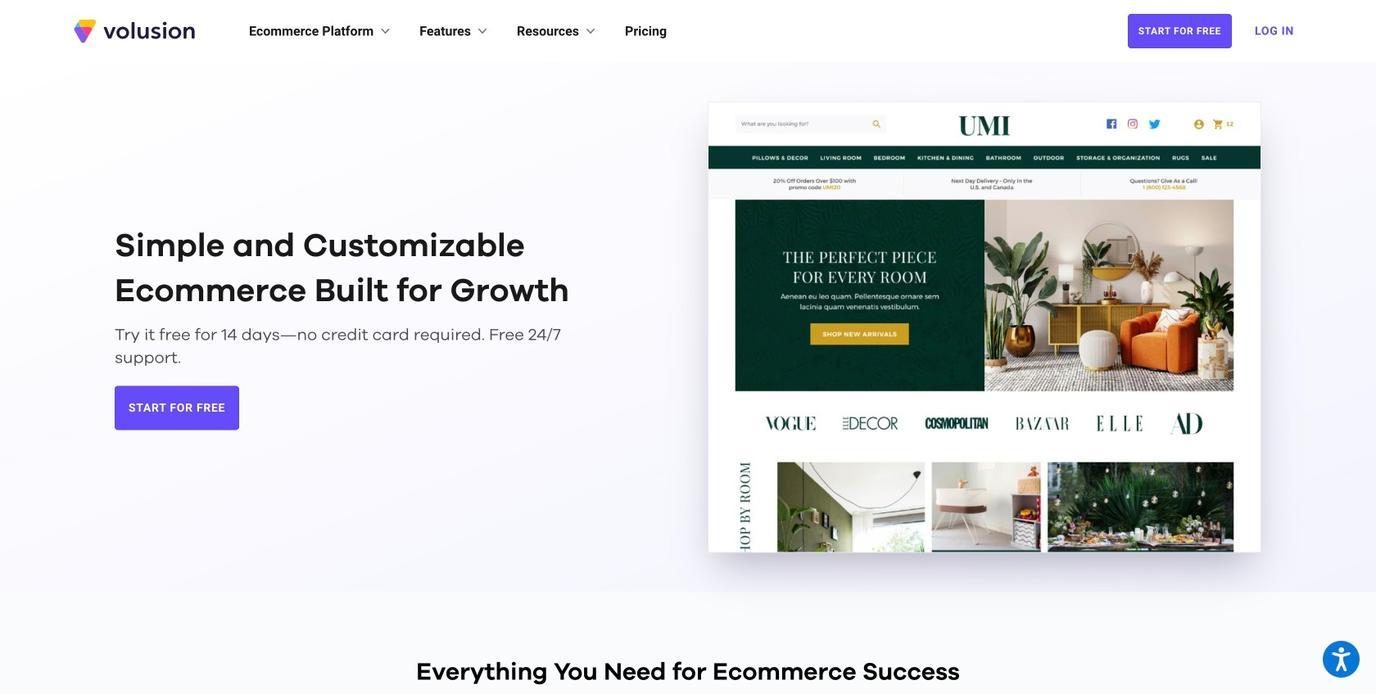 Task type: describe. For each thing, give the bounding box(es) containing it.
open accessibe: accessibility options, statement and help image
[[1333, 648, 1351, 672]]



Task type: vqa. For each thing, say whether or not it's contained in the screenshot.
Open accessiBe: accessibility options, statement and help image
yes



